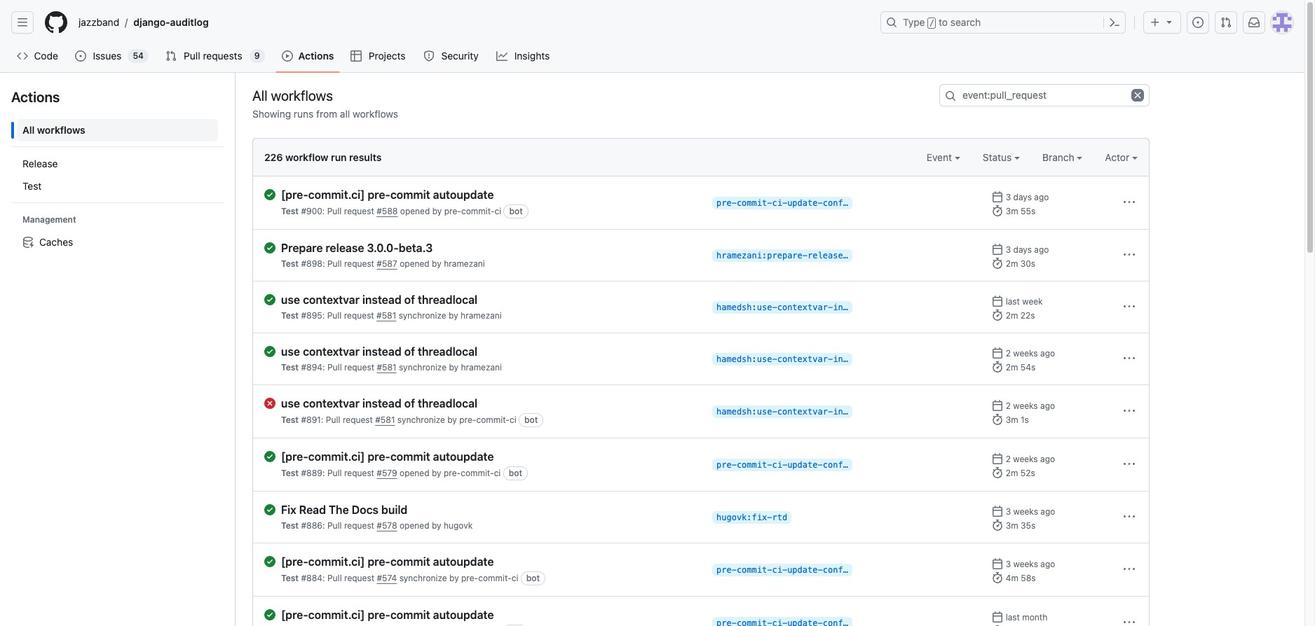 Task type: locate. For each thing, give the bounding box(es) containing it.
2 vertical spatial threadvars
[[889, 407, 940, 417]]

1 vertical spatial run duration image
[[992, 258, 1004, 269]]

instead for use contextvar instead of threadlocal test #894: pull request #581 synchronize             by hramezani
[[362, 346, 402, 358]]

4m 58s
[[1006, 574, 1036, 584]]

1 pre-commit-ci-update-config link from the top
[[712, 197, 853, 210]]

2 2 from the top
[[1006, 401, 1011, 412]]

2 weeks ago up the 52s
[[1006, 454, 1055, 465]]

2 calendar image from the top
[[992, 296, 1004, 307]]

2m for use contextvar instead of threadlocal test #894: pull request #581 synchronize             by hramezani
[[1006, 363, 1018, 373]]

#579 link
[[377, 468, 397, 479]]

[pre- up test #900:
[[281, 189, 308, 201]]

2 instead from the top
[[362, 346, 402, 358]]

#895:
[[301, 311, 325, 321]]

fix read the docs build link
[[281, 503, 701, 518]]

4 autoupdate from the top
[[433, 609, 494, 622]]

weeks for 35s
[[1014, 507, 1038, 518]]

3m for [pre-commit.ci] pre-commit autoupdate
[[1006, 206, 1019, 217]]

3
[[1006, 192, 1011, 203], [1006, 245, 1011, 255], [1006, 507, 1011, 518], [1006, 560, 1011, 570]]

2 vertical spatial update-
[[788, 566, 823, 576]]

3 use from the top
[[281, 398, 300, 410]]

2 hamedsh:use-contextvar-instead-of-threadvars link from the top
[[712, 353, 940, 366]]

2 ci- from the top
[[772, 461, 788, 471]]

2 for autoupdate
[[1006, 454, 1011, 465]]

0 vertical spatial 3 weeks ago
[[1006, 507, 1056, 518]]

2m left 30s
[[1006, 259, 1018, 269]]

0 horizontal spatial all workflows
[[22, 124, 85, 136]]

0 vertical spatial 2
[[1006, 349, 1011, 359]]

2 opened from the top
[[400, 259, 430, 269]]

/
[[125, 16, 128, 28], [930, 18, 935, 28]]

instead inside use contextvar instead of threadlocal test #894: pull request #581 synchronize             by hramezani
[[362, 346, 402, 358]]

0 vertical spatial instead-
[[833, 303, 874, 313]]

pre-commit-ci-update-config for 3 days ago
[[717, 198, 853, 208]]

1 vertical spatial 2
[[1006, 401, 1011, 412]]

2 vertical spatial hamedsh:use-contextvar-instead-of-threadvars
[[717, 407, 940, 417]]

3 autoupdate from the top
[[433, 556, 494, 569]]

show options image
[[1124, 250, 1135, 261], [1124, 302, 1135, 313], [1124, 618, 1135, 627]]

weeks
[[1013, 349, 1038, 359], [1013, 401, 1038, 412], [1013, 454, 1038, 465], [1014, 507, 1038, 518], [1014, 560, 1038, 570]]

last for last week
[[1006, 297, 1020, 307]]

4 commit from the top
[[390, 609, 430, 622]]

ago for 3m 35s
[[1041, 507, 1056, 518]]

0 vertical spatial hamedsh:use-contextvar-instead-of-threadvars
[[717, 303, 940, 313]]

4 calendar image from the top
[[992, 559, 1004, 570]]

results
[[349, 151, 382, 163]]

pull down the the on the bottom left
[[327, 521, 342, 532]]

run duration image left 2m 52s
[[992, 468, 1004, 479]]

1 horizontal spatial all
[[252, 87, 268, 103]]

calendar image for 2m 30s
[[992, 244, 1004, 255]]

test left #884:
[[281, 574, 299, 584]]

0 vertical spatial list
[[73, 11, 872, 34]]

[pre- for #884:
[[281, 556, 308, 569]]

2m 54s
[[1006, 363, 1036, 373]]

fix read the docs build test #886: pull request #578 opened             by hugovk
[[281, 504, 473, 532]]

2 contextvar- from the top
[[777, 355, 833, 365]]

0 vertical spatial update-
[[788, 198, 823, 208]]

pull down release at the top of page
[[327, 259, 342, 269]]

1 vertical spatial hamedsh:use-contextvar-instead-of-threadvars
[[717, 355, 940, 365]]

4 [pre- from the top
[[281, 609, 308, 622]]

0 vertical spatial hamedsh:use-contextvar-instead-of-threadvars link
[[712, 302, 940, 314]]

caches link
[[17, 231, 218, 254]]

1 [pre-commit.ci] pre-commit autoupdate from the top
[[281, 189, 494, 201]]

#581 up use contextvar instead of threadlocal
[[377, 363, 397, 373]]

2 [pre- from the top
[[281, 451, 308, 464]]

autoupdate down hugovk link
[[433, 556, 494, 569]]

use inside use contextvar instead of threadlocal test #894: pull request #581 synchronize             by hramezani
[[281, 346, 300, 358]]

instead for use contextvar instead of threadlocal
[[362, 398, 402, 410]]

0 vertical spatial all workflows
[[252, 87, 333, 103]]

autoupdate up pull request #579 opened             by pre-commit-ci at the left
[[433, 451, 494, 464]]

3 completed successfully image from the top
[[264, 452, 276, 463]]

run duration image
[[992, 362, 1004, 373], [992, 414, 1004, 426], [992, 468, 1004, 479], [992, 520, 1004, 532], [992, 573, 1004, 584]]

0 vertical spatial 2 weeks ago
[[1006, 349, 1055, 359]]

ago for 4m 58s
[[1041, 560, 1056, 570]]

1 2m from the top
[[1006, 259, 1018, 269]]

0 vertical spatial threadvars
[[889, 303, 940, 313]]

contextvar for use contextvar instead of threadlocal test #895: pull request #581 synchronize             by hramezani
[[303, 294, 360, 306]]

1 calendar image from the top
[[992, 191, 1004, 203]]

[pre-commit.ci] pre-commit autoupdate down #574 link
[[281, 609, 494, 622]]

synchronize up pull request #581 synchronize             by pre-commit-ci
[[399, 363, 447, 373]]

2 vertical spatial pre-commit-ci-update-config
[[717, 566, 853, 576]]

1 hamedsh:use-contextvar-instead-of-threadvars link from the top
[[712, 302, 940, 314]]

use inside the use contextvar instead of threadlocal test #895: pull request #581 synchronize             by hramezani
[[281, 294, 300, 306]]

2 vertical spatial 2 weeks ago
[[1006, 454, 1055, 465]]

weeks for 58s
[[1014, 560, 1038, 570]]

play image
[[282, 50, 293, 62]]

1 vertical spatial ci-
[[772, 461, 788, 471]]

0 vertical spatial use contextvar instead of threadlocal link
[[281, 293, 701, 307]]

/ inside jazzband / django-auditlog
[[125, 16, 128, 28]]

1 vertical spatial #581 link
[[377, 363, 397, 373]]

run duration image left 3m 55s
[[992, 205, 1004, 217]]

1 instead from the top
[[362, 294, 402, 306]]

4 3 from the top
[[1006, 560, 1011, 570]]

hamedsh:use-contextvar-instead-of-threadvars
[[717, 303, 940, 313], [717, 355, 940, 365], [717, 407, 940, 417]]

1 vertical spatial use contextvar instead of threadlocal link
[[281, 345, 701, 359]]

autoupdate for pull request #574 synchronize             by pre-commit-ci
[[433, 556, 494, 569]]

ci- up the hramezani:prepare-
[[772, 198, 788, 208]]

2 vertical spatial of
[[404, 398, 415, 410]]

autoupdate
[[433, 189, 494, 201], [433, 451, 494, 464], [433, 556, 494, 569], [433, 609, 494, 622]]

2 vertical spatial #581
[[375, 415, 395, 426]]

1 vertical spatial last
[[1006, 613, 1020, 623]]

run duration image left 3m 35s
[[992, 520, 1004, 532]]

1 horizontal spatial workflows
[[271, 87, 333, 103]]

2 weeks from the top
[[1013, 401, 1038, 412]]

3 use contextvar instead of threadlocal link from the top
[[281, 397, 701, 411]]

code
[[34, 50, 58, 62]]

3 show options image from the top
[[1124, 618, 1135, 627]]

2 vertical spatial instead-
[[833, 407, 874, 417]]

2 pre-commit-ci-update-config link from the top
[[712, 459, 853, 472]]

1 vertical spatial #581
[[377, 363, 397, 373]]

#581 inside use contextvar instead of threadlocal test #894: pull request #581 synchronize             by hramezani
[[377, 363, 397, 373]]

commit for #579
[[390, 451, 430, 464]]

0 vertical spatial threadlocal
[[418, 294, 478, 306]]

1 pre-commit-ci-update-config from the top
[[717, 198, 853, 208]]

ago for 2m 30s
[[1035, 245, 1049, 255]]

2 of- from the top
[[874, 355, 889, 365]]

1 vertical spatial threadvars
[[889, 355, 940, 365]]

3 up 3m 35s
[[1006, 507, 1011, 518]]

ci-
[[772, 198, 788, 208], [772, 461, 788, 471], [772, 566, 788, 576]]

run duration image left 2m 30s
[[992, 258, 1004, 269]]

workflow
[[285, 151, 329, 163]]

0 vertical spatial use
[[281, 294, 300, 306]]

1 use contextvar instead of threadlocal link from the top
[[281, 293, 701, 307]]

[pre-commit.ci] pre-commit autoupdate up #579
[[281, 451, 494, 464]]

request inside prepare release 3.0.0-beta.3 test #898: pull request #587 opened             by hramezani
[[344, 259, 374, 269]]

hramezani link for prepare release 3.0.0-beta.3 test #898: pull request #587 opened             by hramezani
[[444, 259, 485, 269]]

update- up hramezani:prepare-release-3-beta3
[[788, 198, 823, 208]]

[pre-commit.ci] pre-commit autoupdate for #588
[[281, 189, 494, 201]]

opened right #579 link
[[400, 468, 430, 479]]

fix
[[281, 504, 296, 517]]

2 vertical spatial ci-
[[772, 566, 788, 576]]

3 instead- from the top
[[833, 407, 874, 417]]

3 of from the top
[[404, 398, 415, 410]]

#581 for use contextvar instead of threadlocal test #894: pull request #581 synchronize             by hramezani
[[377, 363, 397, 373]]

pull right #895:
[[327, 311, 342, 321]]

instead for use contextvar instead of threadlocal test #895: pull request #581 synchronize             by hramezani
[[362, 294, 402, 306]]

[pre-commit.ci] pre-commit autoupdate up #588 link
[[281, 189, 494, 201]]

0 vertical spatial ci-
[[772, 198, 788, 208]]

1 3 from the top
[[1006, 192, 1011, 203]]

3 [pre-commit.ci] pre-commit autoupdate link from the top
[[281, 555, 701, 569]]

pre-commit-ci-update-config link down rtd
[[712, 564, 853, 577]]

/ inside type / to search
[[930, 18, 935, 28]]

2 3 from the top
[[1006, 245, 1011, 255]]

commit.ci] up #884:
[[308, 556, 365, 569]]

commit.ci] down #884:
[[308, 609, 365, 622]]

beta3
[[858, 251, 884, 261]]

0 vertical spatial contextvar
[[303, 294, 360, 306]]

runs
[[294, 108, 314, 120]]

request right #895:
[[344, 311, 374, 321]]

#900:
[[301, 206, 325, 217]]

1 instead- from the top
[[833, 303, 874, 313]]

of- for use contextvar instead of threadlocal test #894: pull request #581 synchronize             by hramezani
[[874, 355, 889, 365]]

pull inside the use contextvar instead of threadlocal test #895: pull request #581 synchronize             by hramezani
[[327, 311, 342, 321]]

3 calendar image from the top
[[992, 348, 1004, 359]]

weeks up '35s'
[[1014, 507, 1038, 518]]

2 autoupdate from the top
[[433, 451, 494, 464]]

1 weeks from the top
[[1013, 349, 1038, 359]]

all workflows inside list
[[22, 124, 85, 136]]

run duration image for beta.3
[[992, 258, 1004, 269]]

completed successfully image
[[264, 189, 276, 201], [264, 346, 276, 358], [264, 452, 276, 463], [264, 610, 276, 621]]

3 weeks from the top
[[1013, 454, 1038, 465]]

2 run duration image from the top
[[992, 258, 1004, 269]]

days for prepare release 3.0.0-beta.3
[[1014, 245, 1032, 255]]

3 run duration image from the top
[[992, 310, 1004, 321]]

3 show options image from the top
[[1124, 406, 1135, 417]]

1 horizontal spatial issue opened image
[[1193, 17, 1204, 28]]

2m left the 54s
[[1006, 363, 1018, 373]]

4 completed successfully image from the top
[[264, 557, 276, 568]]

3 weeks ago up '35s'
[[1006, 507, 1056, 518]]

2 vertical spatial config
[[823, 566, 853, 576]]

1 vertical spatial 3m
[[1006, 415, 1019, 426]]

2 vertical spatial #581 link
[[375, 415, 395, 426]]

2 days from the top
[[1014, 245, 1032, 255]]

3 pre-commit-ci-update-config from the top
[[717, 566, 853, 576]]

contextvar- for use contextvar instead of threadlocal test #894: pull request #581 synchronize             by hramezani
[[777, 355, 833, 365]]

None search field
[[940, 84, 1150, 107]]

use down prepare
[[281, 294, 300, 306]]

request down use contextvar instead of threadlocal
[[343, 415, 373, 426]]

1 horizontal spatial /
[[930, 18, 935, 28]]

[pre-
[[281, 189, 308, 201], [281, 451, 308, 464], [281, 556, 308, 569], [281, 609, 308, 622]]

/ for type
[[930, 18, 935, 28]]

use right failed icon
[[281, 398, 300, 410]]

contextvar for use contextvar instead of threadlocal test #894: pull request #581 synchronize             by hramezani
[[303, 346, 360, 358]]

week
[[1023, 297, 1043, 307]]

weeks for 52s
[[1013, 454, 1038, 465]]

test left #891:
[[281, 415, 299, 426]]

[pre- down test #884:
[[281, 609, 308, 622]]

search image
[[945, 90, 956, 102]]

1 completed successfully image from the top
[[264, 189, 276, 201]]

update-
[[788, 198, 823, 208], [788, 461, 823, 471], [788, 566, 823, 576]]

show options image for of
[[1124, 302, 1135, 313]]

1 vertical spatial hamedsh:use-contextvar-instead-of-threadvars link
[[712, 353, 940, 366]]

2 [pre-commit.ci] pre-commit autoupdate from the top
[[281, 451, 494, 464]]

jazzband / django-auditlog
[[79, 16, 209, 28]]

update- for 3 days ago
[[788, 198, 823, 208]]

3 2m from the top
[[1006, 363, 1018, 373]]

of inside the use contextvar instead of threadlocal test #895: pull request #581 synchronize             by hramezani
[[404, 294, 415, 306]]

synchronize inside the use contextvar instead of threadlocal test #895: pull request #581 synchronize             by hramezani
[[399, 311, 446, 321]]

0 horizontal spatial issue opened image
[[75, 50, 87, 62]]

0 horizontal spatial actions
[[11, 89, 60, 105]]

list
[[73, 11, 872, 34], [11, 114, 224, 259]]

pull inside prepare release 3.0.0-beta.3 test #898: pull request #587 opened             by hramezani
[[327, 259, 342, 269]]

issue opened image
[[1193, 17, 1204, 28], [75, 50, 87, 62]]

run duration image left 2m 54s on the right
[[992, 362, 1004, 373]]

2 [pre-commit.ci] pre-commit autoupdate link from the top
[[281, 450, 701, 464]]

3m left 1s
[[1006, 415, 1019, 426]]

ci for pull request #574 synchronize             by pre-commit-ci
[[512, 574, 518, 584]]

0 vertical spatial workflows
[[271, 87, 333, 103]]

month
[[1023, 613, 1048, 623]]

request inside the use contextvar instead of threadlocal test #895: pull request #581 synchronize             by hramezani
[[344, 311, 374, 321]]

commit.ci] up #889:
[[308, 451, 365, 464]]

2m
[[1006, 259, 1018, 269], [1006, 311, 1018, 321], [1006, 363, 1018, 373], [1006, 468, 1018, 479]]

commit.ci] up #900: at the top left of the page
[[308, 189, 365, 201]]

[pre-commit.ci] pre-commit autoupdate link
[[281, 188, 701, 202], [281, 450, 701, 464], [281, 555, 701, 569], [281, 609, 701, 623]]

commit down the pull request #574 synchronize             by pre-commit-ci
[[390, 609, 430, 622]]

completed successfully image for prepare
[[264, 243, 276, 254]]

3 days ago up 30s
[[1006, 245, 1049, 255]]

2 vertical spatial hramezani link
[[461, 363, 502, 373]]

request down release at the top of page
[[344, 259, 374, 269]]

1 vertical spatial 2 weeks ago
[[1006, 401, 1055, 412]]

2 hamedsh:use-contextvar-instead-of-threadvars from the top
[[717, 355, 940, 365]]

2 3 days ago from the top
[[1006, 245, 1049, 255]]

3 threadlocal from the top
[[418, 398, 478, 410]]

run duration image
[[992, 205, 1004, 217], [992, 258, 1004, 269], [992, 310, 1004, 321]]

actions
[[298, 50, 334, 62], [11, 89, 60, 105]]

2 commit.ci] from the top
[[308, 451, 365, 464]]

last left month
[[1006, 613, 1020, 623]]

1 completed successfully image from the top
[[264, 243, 276, 254]]

1 vertical spatial instead
[[362, 346, 402, 358]]

of-
[[874, 303, 889, 313], [874, 355, 889, 365], [874, 407, 889, 417]]

test inside use contextvar instead of threadlocal test #894: pull request #581 synchronize             by hramezani
[[281, 363, 299, 373]]

22s
[[1021, 311, 1035, 321]]

0 vertical spatial 3 days ago
[[1006, 192, 1049, 203]]

1 vertical spatial hamedsh:use-
[[717, 355, 777, 365]]

request down 'docs'
[[344, 521, 374, 532]]

list containing all workflows
[[11, 114, 224, 259]]

0 vertical spatial pre-commit-ci-update-config
[[717, 198, 853, 208]]

3 3 from the top
[[1006, 507, 1011, 518]]

bot
[[509, 206, 523, 217], [525, 415, 538, 426], [509, 468, 522, 479], [526, 574, 540, 584]]

ci- down rtd
[[772, 566, 788, 576]]

#587 link
[[377, 259, 397, 269]]

2 weeks ago up the 54s
[[1006, 349, 1055, 359]]

show options image for beta.3
[[1124, 250, 1135, 261]]

of- for use contextvar instead of threadlocal test #895: pull request #581 synchronize             by hramezani
[[874, 303, 889, 313]]

3m left 55s
[[1006, 206, 1019, 217]]

run duration image for 4m 58s
[[992, 573, 1004, 584]]

#891:
[[301, 415, 324, 426]]

commit for #574
[[390, 556, 430, 569]]

synchronize
[[399, 311, 446, 321], [399, 363, 447, 373], [397, 415, 445, 426], [399, 574, 447, 584]]

calendar image
[[992, 244, 1004, 255], [992, 454, 1004, 465], [992, 506, 1004, 518], [992, 559, 1004, 570]]

failed image
[[264, 398, 276, 410]]

of down prepare release 3.0.0-beta.3 test #898: pull request #587 opened             by hramezani
[[404, 294, 415, 306]]

2 vertical spatial of-
[[874, 407, 889, 417]]

commit up pull request #579 opened             by pre-commit-ci at the left
[[390, 451, 430, 464]]

threadlocal
[[418, 294, 478, 306], [418, 346, 478, 358], [418, 398, 478, 410]]

workflows right all on the left
[[353, 108, 398, 120]]

threadlocal for use contextvar instead of threadlocal test #894: pull request #581 synchronize             by hramezani
[[418, 346, 478, 358]]

0 vertical spatial last
[[1006, 297, 1020, 307]]

config for 2 weeks ago
[[823, 461, 853, 471]]

calendar image
[[992, 191, 1004, 203], [992, 296, 1004, 307], [992, 348, 1004, 359], [992, 400, 1004, 412], [992, 612, 1004, 623]]

ago for 2m 52s
[[1041, 454, 1055, 465]]

the
[[329, 504, 349, 517]]

1 vertical spatial list
[[11, 114, 224, 259]]

instead up pull request #581 synchronize             by pre-commit-ci
[[362, 398, 402, 410]]

3 days ago for prepare release 3.0.0-beta.3
[[1006, 245, 1049, 255]]

threadlocal inside use contextvar instead of threadlocal test #894: pull request #581 synchronize             by hramezani
[[418, 346, 478, 358]]

2 show options image from the top
[[1124, 302, 1135, 313]]

last
[[1006, 297, 1020, 307], [1006, 613, 1020, 623]]

1 vertical spatial of
[[404, 346, 415, 358]]

0 vertical spatial show options image
[[1124, 250, 1135, 261]]

completed successfully image for #900:
[[264, 189, 276, 201]]

instead inside the use contextvar instead of threadlocal test #895: pull request #581 synchronize             by hramezani
[[362, 294, 402, 306]]

4 opened from the top
[[400, 521, 430, 532]]

hugovk
[[444, 521, 473, 532]]

1 ci- from the top
[[772, 198, 788, 208]]

0 vertical spatial all
[[252, 87, 268, 103]]

1 vertical spatial show options image
[[1124, 302, 1135, 313]]

2 vertical spatial instead
[[362, 398, 402, 410]]

contextvar up #891:
[[303, 398, 360, 410]]

2 use contextvar instead of threadlocal link from the top
[[281, 345, 701, 359]]

actions down code "link"
[[11, 89, 60, 105]]

days for [pre-commit.ci] pre-commit autoupdate
[[1014, 192, 1032, 203]]

0 vertical spatial of
[[404, 294, 415, 306]]

hramezani inside the use contextvar instead of threadlocal test #895: pull request #581 synchronize             by hramezani
[[461, 311, 502, 321]]

3 opened from the top
[[400, 468, 430, 479]]

contextvar inside the use contextvar instead of threadlocal test #895: pull request #581 synchronize             by hramezani
[[303, 294, 360, 306]]

contextvar for use contextvar instead of threadlocal
[[303, 398, 360, 410]]

type
[[903, 16, 925, 28]]

2 up 3m 1s
[[1006, 401, 1011, 412]]

opened
[[400, 206, 430, 217], [400, 259, 430, 269], [400, 468, 430, 479], [400, 521, 430, 532]]

build
[[381, 504, 408, 517]]

test down release
[[22, 180, 42, 192]]

triangle down image
[[1164, 16, 1175, 27]]

1 commit from the top
[[390, 189, 430, 201]]

2 vertical spatial pre-commit-ci-update-config link
[[712, 564, 853, 577]]

ci for pull request #579 opened             by pre-commit-ci
[[494, 468, 501, 479]]

release link
[[17, 153, 218, 175]]

use for use contextvar instead of threadlocal test #894: pull request #581 synchronize             by hramezani
[[281, 346, 300, 358]]

pre-commit-ci-update-config link
[[712, 197, 853, 210], [712, 459, 853, 472], [712, 564, 853, 577]]

run duration image for 2m 54s
[[992, 362, 1004, 373]]

[pre- for #889:
[[281, 451, 308, 464]]

docs
[[352, 504, 379, 517]]

3m left '35s'
[[1006, 521, 1019, 532]]

1 vertical spatial 3 days ago
[[1006, 245, 1049, 255]]

completed successfully image for use
[[264, 295, 276, 306]]

4 show options image from the top
[[1124, 459, 1135, 471]]

filter workflows element
[[17, 153, 218, 198]]

1 hamedsh:use-contextvar-instead-of-threadvars from the top
[[717, 303, 940, 313]]

release
[[22, 158, 58, 170]]

completed successfully image
[[264, 243, 276, 254], [264, 295, 276, 306], [264, 505, 276, 516], [264, 557, 276, 568]]

test #891:
[[281, 415, 326, 426]]

1 3m from the top
[[1006, 206, 1019, 217]]

hramezani link
[[444, 259, 485, 269], [461, 311, 502, 321], [461, 363, 502, 373]]

3 weeks ago up 58s on the right bottom of the page
[[1006, 560, 1056, 570]]

hramezani
[[444, 259, 485, 269], [461, 311, 502, 321], [461, 363, 502, 373]]

1 vertical spatial days
[[1014, 245, 1032, 255]]

1 of from the top
[[404, 294, 415, 306]]

2 vertical spatial hamedsh:use-contextvar-instead-of-threadvars link
[[712, 406, 940, 419]]

2 pre-commit-ci-update-config from the top
[[717, 461, 853, 471]]

issue opened image for git pull request icon
[[75, 50, 87, 62]]

run duration image for 3m 1s
[[992, 414, 1004, 426]]

1 opened from the top
[[400, 206, 430, 217]]

update- up rtd
[[788, 461, 823, 471]]

3 pre-commit-ci-update-config link from the top
[[712, 564, 853, 577]]

1 show options image from the top
[[1124, 250, 1135, 261]]

update- down rtd
[[788, 566, 823, 576]]

days
[[1014, 192, 1032, 203], [1014, 245, 1032, 255]]

run duration image left 3m 1s
[[992, 414, 1004, 426]]

5 show options image from the top
[[1124, 512, 1135, 523]]

1 3 days ago from the top
[[1006, 192, 1049, 203]]

threadvars for use contextvar instead of threadlocal test #894: pull request #581 synchronize             by hramezani
[[889, 355, 940, 365]]

run duration image for 3m 35s
[[992, 520, 1004, 532]]

showing
[[252, 108, 291, 120]]

/ left the to
[[930, 18, 935, 28]]

use for use contextvar instead of threadlocal
[[281, 398, 300, 410]]

pre-commit-ci-update-config
[[717, 198, 853, 208], [717, 461, 853, 471], [717, 566, 853, 576]]

threadlocal inside the use contextvar instead of threadlocal test #895: pull request #581 synchronize             by hramezani
[[418, 294, 478, 306]]

2 horizontal spatial workflows
[[353, 108, 398, 120]]

commit up pull request #588 opened             by pre-commit-ci
[[390, 189, 430, 201]]

4 run duration image from the top
[[992, 520, 1004, 532]]

all up showing
[[252, 87, 268, 103]]

1 vertical spatial pre-commit-ci-update-config
[[717, 461, 853, 471]]

ci- for 2 weeks ago
[[772, 461, 788, 471]]

test left #895:
[[281, 311, 299, 321]]

0 vertical spatial days
[[1014, 192, 1032, 203]]

commit.ci] for pull request #574 synchronize             by pre-commit-ci
[[308, 556, 365, 569]]

1 vertical spatial issue opened image
[[75, 50, 87, 62]]

pull right #894:
[[327, 363, 342, 373]]

pre-commit-ci link for pull request #579 opened             by pre-commit-ci
[[444, 468, 501, 479]]

/ left django-
[[125, 16, 128, 28]]

3 days ago for [pre-commit.ci] pre-commit autoupdate
[[1006, 192, 1049, 203]]

workflows up release
[[37, 124, 85, 136]]

#581 link down use contextvar instead of threadlocal
[[375, 415, 395, 426]]

commit-
[[737, 198, 772, 208], [461, 206, 495, 217], [476, 415, 510, 426], [737, 461, 772, 471], [461, 468, 494, 479], [737, 566, 772, 576], [478, 574, 512, 584]]

contextvar inside use contextvar instead of threadlocal test #894: pull request #581 synchronize             by hramezani
[[303, 346, 360, 358]]

test left #894:
[[281, 363, 299, 373]]

pull right #889:
[[327, 468, 342, 479]]

test inside "fix read the docs build test #886: pull request #578 opened             by hugovk"
[[281, 521, 299, 532]]

3 hamedsh:use- from the top
[[717, 407, 777, 417]]

use contextvar instead of threadlocal
[[281, 398, 478, 410]]

3 weeks ago
[[1006, 507, 1056, 518], [1006, 560, 1056, 570]]

pre-commit-ci-update-config up hramezani:prepare-release-3-beta3 link
[[717, 198, 853, 208]]

1 commit.ci] from the top
[[308, 189, 365, 201]]

pre-commit-ci link for pull request #574 synchronize             by pre-commit-ci
[[461, 574, 518, 584]]

0 vertical spatial 3m
[[1006, 206, 1019, 217]]

notifications image
[[1249, 17, 1260, 28]]

5 run duration image from the top
[[992, 573, 1004, 584]]

jazzband link
[[73, 11, 125, 34]]

0 vertical spatial config
[[823, 198, 853, 208]]

#581 up use contextvar instead of threadlocal test #894: pull request #581 synchronize             by hramezani
[[377, 311, 396, 321]]

ci- up rtd
[[772, 461, 788, 471]]

weeks up the 52s
[[1013, 454, 1038, 465]]

test inside prepare release 3.0.0-beta.3 test #898: pull request #587 opened             by hramezani
[[281, 259, 299, 269]]

test inside "filter workflows" element
[[22, 180, 42, 192]]

2 vertical spatial threadlocal
[[418, 398, 478, 410]]

autoupdate up pull request #588 opened             by pre-commit-ci
[[433, 189, 494, 201]]

2 up 2m 52s
[[1006, 454, 1011, 465]]

2 vertical spatial hamedsh:use-
[[717, 407, 777, 417]]

all workflows up release
[[22, 124, 85, 136]]

1 vertical spatial instead-
[[833, 355, 874, 365]]

2 config from the top
[[823, 461, 853, 471]]

#581 link up use contextvar instead of threadlocal test #894: pull request #581 synchronize             by hramezani
[[377, 311, 396, 321]]

ago for 3m 55s
[[1035, 192, 1049, 203]]

4 commit.ci] from the top
[[308, 609, 365, 622]]

0 vertical spatial #581 link
[[377, 311, 396, 321]]

beta.3
[[399, 242, 433, 255]]

by inside "fix read the docs build test #886: pull request #578 opened             by hugovk"
[[432, 521, 441, 532]]

1 vertical spatial pre-commit-ci-update-config link
[[712, 459, 853, 472]]

0 vertical spatial hramezani link
[[444, 259, 485, 269]]

all up release
[[22, 124, 35, 136]]

request left #574 link
[[344, 574, 374, 584]]

2 use from the top
[[281, 346, 300, 358]]

1 vertical spatial hramezani
[[461, 311, 502, 321]]

status
[[983, 151, 1015, 163]]

contextvar
[[303, 294, 360, 306], [303, 346, 360, 358], [303, 398, 360, 410]]

instead down #587 link at the left of page
[[362, 294, 402, 306]]

3 ci- from the top
[[772, 566, 788, 576]]

3 days ago
[[1006, 192, 1049, 203], [1006, 245, 1049, 255]]

3m
[[1006, 206, 1019, 217], [1006, 415, 1019, 426], [1006, 521, 1019, 532]]

1 vertical spatial 3 weeks ago
[[1006, 560, 1056, 570]]

calendar image for 3m 1s
[[992, 400, 1004, 412]]

1 horizontal spatial actions
[[298, 50, 334, 62]]

2 vertical spatial contextvar
[[303, 398, 360, 410]]

workflows
[[271, 87, 333, 103], [353, 108, 398, 120], [37, 124, 85, 136]]

show options image for 3m 55s
[[1124, 197, 1135, 208]]

0 vertical spatial of-
[[874, 303, 889, 313]]

test down prepare
[[281, 259, 299, 269]]

2 commit from the top
[[390, 451, 430, 464]]

hramezani inside use contextvar instead of threadlocal test #894: pull request #581 synchronize             by hramezani
[[461, 363, 502, 373]]

[pre-commit.ci] pre-commit autoupdate
[[281, 189, 494, 201], [281, 451, 494, 464], [281, 556, 494, 569], [281, 609, 494, 622]]

6 show options image from the top
[[1124, 564, 1135, 576]]

1 autoupdate from the top
[[433, 189, 494, 201]]

2 2 weeks ago from the top
[[1006, 401, 1055, 412]]

2 vertical spatial use contextvar instead of threadlocal link
[[281, 397, 701, 411]]

3 commit from the top
[[390, 556, 430, 569]]

ci for pull request #588 opened             by pre-commit-ci
[[495, 206, 501, 217]]

2 vertical spatial 2
[[1006, 454, 1011, 465]]

opened right #588
[[400, 206, 430, 217]]

weeks up 58s on the right bottom of the page
[[1014, 560, 1038, 570]]

opened down build on the left of page
[[400, 521, 430, 532]]

0 vertical spatial issue opened image
[[1193, 17, 1204, 28]]

#581 inside the use contextvar instead of threadlocal test #895: pull request #581 synchronize             by hramezani
[[377, 311, 396, 321]]

2 run duration image from the top
[[992, 414, 1004, 426]]

commit
[[390, 189, 430, 201], [390, 451, 430, 464], [390, 556, 430, 569], [390, 609, 430, 622]]

3m 35s
[[1006, 521, 1036, 532]]

weeks for 1s
[[1013, 401, 1038, 412]]

ci
[[495, 206, 501, 217], [510, 415, 517, 426], [494, 468, 501, 479], [512, 574, 518, 584]]

last up 2m 22s
[[1006, 297, 1020, 307]]

3 up 2m 30s
[[1006, 245, 1011, 255]]

show options image for 2m 52s
[[1124, 459, 1135, 471]]

3 for 4m 58s
[[1006, 560, 1011, 570]]

2 vertical spatial contextvar-
[[777, 407, 833, 417]]

opened inside "fix read the docs build test #886: pull request #578 opened             by hugovk"
[[400, 521, 430, 532]]

pre-commit-ci-update-config link up hramezani:prepare-release-3-beta3 link
[[712, 197, 853, 210]]

instead down the use contextvar instead of threadlocal test #895: pull request #581 synchronize             by hramezani
[[362, 346, 402, 358]]

0 horizontal spatial all
[[22, 124, 35, 136]]

threadvars
[[889, 303, 940, 313], [889, 355, 940, 365], [889, 407, 940, 417]]

2 hamedsh:use- from the top
[[717, 355, 777, 365]]

3 config from the top
[[823, 566, 853, 576]]

test
[[22, 180, 42, 192], [281, 206, 299, 217], [281, 259, 299, 269], [281, 311, 299, 321], [281, 363, 299, 373], [281, 415, 299, 426], [281, 468, 299, 479], [281, 521, 299, 532], [281, 574, 299, 584]]

2 vertical spatial 3m
[[1006, 521, 1019, 532]]

2 threadvars from the top
[[889, 355, 940, 365]]

bot for pull request #579 opened             by pre-commit-ci
[[509, 468, 522, 479]]

0 vertical spatial contextvar-
[[777, 303, 833, 313]]

1 last from the top
[[1006, 297, 1020, 307]]

use contextvar instead of threadlocal link
[[281, 293, 701, 307], [281, 345, 701, 359], [281, 397, 701, 411]]

pre-commit-ci-update-config down rtd
[[717, 566, 853, 576]]

1 use from the top
[[281, 294, 300, 306]]

3 run duration image from the top
[[992, 468, 1004, 479]]

3 2 from the top
[[1006, 454, 1011, 465]]

show options image
[[1124, 197, 1135, 208], [1124, 353, 1135, 365], [1124, 406, 1135, 417], [1124, 459, 1135, 471], [1124, 512, 1135, 523], [1124, 564, 1135, 576]]

1 vertical spatial all workflows
[[22, 124, 85, 136]]

1 vertical spatial of-
[[874, 355, 889, 365]]

0 vertical spatial hamedsh:use-
[[717, 303, 777, 313]]

by
[[432, 206, 442, 217], [432, 259, 442, 269], [449, 311, 458, 321], [449, 363, 459, 373], [448, 415, 457, 426], [432, 468, 441, 479], [432, 521, 441, 532], [449, 574, 459, 584]]

1 vertical spatial contextvar-
[[777, 355, 833, 365]]

of inside use contextvar instead of threadlocal test #894: pull request #581 synchronize             by hramezani
[[404, 346, 415, 358]]

contextvar up #895:
[[303, 294, 360, 306]]

request left #588 link
[[344, 206, 374, 217]]

3 for 3m 55s
[[1006, 192, 1011, 203]]

2 vertical spatial hramezani
[[461, 363, 502, 373]]

hamedsh:use-
[[717, 303, 777, 313], [717, 355, 777, 365], [717, 407, 777, 417]]

run duration image left 2m 22s
[[992, 310, 1004, 321]]

54
[[133, 50, 144, 61]]

show options image for 4m 58s
[[1124, 564, 1135, 576]]

1 vertical spatial update-
[[788, 461, 823, 471]]

test inside the use contextvar instead of threadlocal test #895: pull request #581 synchronize             by hramezani
[[281, 311, 299, 321]]

3 [pre-commit.ci] pre-commit autoupdate from the top
[[281, 556, 494, 569]]

1 vertical spatial use
[[281, 346, 300, 358]]

pre-commit-ci link
[[444, 206, 501, 217], [459, 415, 517, 426], [444, 468, 501, 479], [461, 574, 518, 584]]

2 weeks ago for [pre-commit.ci] pre-commit autoupdate
[[1006, 454, 1055, 465]]

issue opened image left issues
[[75, 50, 87, 62]]

3 for 3m 35s
[[1006, 507, 1011, 518]]

instead-
[[833, 303, 874, 313], [833, 355, 874, 365], [833, 407, 874, 417]]

1 show options image from the top
[[1124, 197, 1135, 208]]

#884:
[[301, 574, 325, 584]]

opened down beta.3
[[400, 259, 430, 269]]



Task type: vqa. For each thing, say whether or not it's contained in the screenshot.


Task type: describe. For each thing, give the bounding box(es) containing it.
search
[[951, 16, 981, 28]]

[pre-commit.ci] pre-commit autoupdate link for pull request #588 opened             by pre-commit-ci
[[281, 188, 701, 202]]

3m 1s
[[1006, 415, 1029, 426]]

hamedsh:use- for use contextvar instead of threadlocal test #894: pull request #581 synchronize             by hramezani
[[717, 355, 777, 365]]

pre-commit-ci link for pull request #588 opened             by pre-commit-ci
[[444, 206, 501, 217]]

0 vertical spatial actions
[[298, 50, 334, 62]]

actor
[[1105, 151, 1132, 163]]

config for 3 days ago
[[823, 198, 853, 208]]

3m 55s
[[1006, 206, 1036, 217]]

52s
[[1021, 468, 1036, 479]]

show options image for 3m 1s
[[1124, 406, 1135, 417]]

use contextvar instead of threadlocal test #894: pull request #581 synchronize             by hramezani
[[281, 346, 502, 373]]

3 for 2m 30s
[[1006, 245, 1011, 255]]

request inside "fix read the docs build test #886: pull request #578 opened             by hugovk"
[[344, 521, 374, 532]]

run duration image for 2m 52s
[[992, 468, 1004, 479]]

pull request #574 synchronize             by pre-commit-ci
[[327, 574, 518, 584]]

actor button
[[1105, 150, 1138, 165]]

insights
[[515, 50, 550, 62]]

threadlocal for use contextvar instead of threadlocal
[[418, 398, 478, 410]]

jazzband
[[79, 16, 119, 28]]

3 hamedsh:use-contextvar-instead-of-threadvars link from the top
[[712, 406, 940, 419]]

pull right #891:
[[326, 415, 340, 426]]

hramezani for use contextvar instead of threadlocal test #895: pull request #581 synchronize             by hramezani
[[461, 311, 502, 321]]

4 [pre-commit.ci] pre-commit autoupdate from the top
[[281, 609, 494, 622]]

prepare
[[281, 242, 323, 255]]

django-
[[133, 16, 170, 28]]

1s
[[1021, 415, 1029, 426]]

ago for 3m 1s
[[1041, 401, 1055, 412]]

by inside use contextvar instead of threadlocal test #894: pull request #581 synchronize             by hramezani
[[449, 363, 459, 373]]

3.0.0-
[[367, 242, 399, 255]]

bot for pull request #588 opened             by pre-commit-ci
[[509, 206, 523, 217]]

#588 link
[[377, 206, 398, 217]]

completed successfully image for fix
[[264, 505, 276, 516]]

config for 3 weeks ago
[[823, 566, 853, 576]]

event button
[[927, 150, 961, 165]]

of for use contextvar instead of threadlocal
[[404, 398, 415, 410]]

test left #900: at the top left of the page
[[281, 206, 299, 217]]

last week
[[1006, 297, 1043, 307]]

hramezani:prepare-
[[717, 251, 808, 261]]

2m 22s
[[1006, 311, 1035, 321]]

by inside the use contextvar instead of threadlocal test #895: pull request #581 synchronize             by hramezani
[[449, 311, 458, 321]]

55s
[[1021, 206, 1036, 217]]

ci- for 3 days ago
[[772, 198, 788, 208]]

2 for threadlocal
[[1006, 401, 1011, 412]]

#579
[[377, 468, 397, 479]]

pre-commit-ci-update-config link for 2 weeks ago
[[712, 459, 853, 472]]

[pre-commit.ci] pre-commit autoupdate for #579
[[281, 451, 494, 464]]

calendar image for 3m 55s
[[992, 191, 1004, 203]]

update- for 2 weeks ago
[[788, 461, 823, 471]]

#581 link for use contextvar instead of threadlocal test #895: pull request #581 synchronize             by hramezani
[[377, 311, 396, 321]]

use contextvar instead of threadlocal test #895: pull request #581 synchronize             by hramezani
[[281, 294, 502, 321]]

git pull request image
[[1221, 17, 1232, 28]]

pull inside use contextvar instead of threadlocal test #894: pull request #581 synchronize             by hramezani
[[327, 363, 342, 373]]

30s
[[1021, 259, 1036, 269]]

commit.ci] for pull request #579 opened             by pre-commit-ci
[[308, 451, 365, 464]]

calendar image for 2m 52s
[[992, 454, 1004, 465]]

plus image
[[1150, 17, 1161, 28]]

graph image
[[497, 50, 508, 62]]

ago for 2m 54s
[[1041, 349, 1055, 359]]

issue opened image for git pull request image on the top right
[[1193, 17, 1204, 28]]

1 vertical spatial workflows
[[353, 108, 398, 120]]

pull request #579 opened             by pre-commit-ci
[[327, 468, 501, 479]]

prepare release 3.0.0-beta.3 link
[[281, 241, 701, 255]]

3 weeks ago for [pre-commit.ci] pre-commit autoupdate
[[1006, 560, 1056, 570]]

[pre-commit.ci] pre-commit autoupdate for #574
[[281, 556, 494, 569]]

by inside prepare release 3.0.0-beta.3 test #898: pull request #587 opened             by hramezani
[[432, 259, 442, 269]]

test left #889:
[[281, 468, 299, 479]]

[pre-commit.ci] pre-commit autoupdate link for pull request #574 synchronize             by pre-commit-ci
[[281, 555, 701, 569]]

3 threadvars from the top
[[889, 407, 940, 417]]

update- for 3 weeks ago
[[788, 566, 823, 576]]

test #884:
[[281, 574, 327, 584]]

threadlocal for use contextvar instead of threadlocal test #895: pull request #581 synchronize             by hramezani
[[418, 294, 478, 306]]

synchronize right #574 link
[[399, 574, 447, 584]]

[pre-commit.ci] pre-commit autoupdate link for pull request #579 opened             by pre-commit-ci
[[281, 450, 701, 464]]

hamedsh:use-contextvar-instead-of-threadvars link for use contextvar instead of threadlocal test #894: pull request #581 synchronize             by hramezani
[[712, 353, 940, 366]]

#588
[[377, 206, 398, 217]]

security link
[[418, 46, 485, 67]]

#886:
[[301, 521, 325, 532]]

bot for pull request #574 synchronize             by pre-commit-ci
[[526, 574, 540, 584]]

to
[[939, 16, 948, 28]]

test #889:
[[281, 468, 327, 479]]

#578
[[377, 521, 397, 532]]

actions link
[[276, 46, 340, 67]]

pre-commit-ci-update-config link for 3 days ago
[[712, 197, 853, 210]]

commit for #588
[[390, 189, 430, 201]]

hramezani for use contextvar instead of threadlocal test #894: pull request #581 synchronize             by hramezani
[[461, 363, 502, 373]]

hamedsh:use-contextvar-instead-of-threadvars for use contextvar instead of threadlocal test #894: pull request #581 synchronize             by hramezani
[[717, 355, 940, 365]]

226
[[264, 151, 283, 163]]

pull right #900: at the top left of the page
[[327, 206, 342, 217]]

django-auditlog link
[[128, 11, 214, 34]]

of for use contextvar instead of threadlocal test #894: pull request #581 synchronize             by hramezani
[[404, 346, 415, 358]]

1 run duration image from the top
[[992, 205, 1004, 217]]

run
[[331, 151, 347, 163]]

pull right #884:
[[327, 574, 342, 584]]

#587
[[377, 259, 397, 269]]

226 workflow run results
[[264, 151, 382, 163]]

4 completed successfully image from the top
[[264, 610, 276, 621]]

release-
[[808, 251, 848, 261]]

test link
[[17, 175, 218, 198]]

1 vertical spatial all
[[22, 124, 35, 136]]

pull request #588 opened             by pre-commit-ci
[[327, 206, 501, 217]]

#574 link
[[377, 574, 397, 584]]

3 weeks ago for fix read the docs build
[[1006, 507, 1056, 518]]

showing runs from all workflows
[[252, 108, 398, 120]]

last for last month
[[1006, 613, 1020, 623]]

hugovk:fix-rtd
[[717, 513, 788, 523]]

contextvar- for use contextvar instead of threadlocal test #895: pull request #581 synchronize             by hramezani
[[777, 303, 833, 313]]

pre-commit-ci-update-config link for 3 weeks ago
[[712, 564, 853, 577]]

58s
[[1021, 574, 1036, 584]]

hamedsh:use-contextvar-instead-of-threadvars link for use contextvar instead of threadlocal test #895: pull request #581 synchronize             by hramezani
[[712, 302, 940, 314]]

event
[[927, 151, 955, 163]]

all workflows link
[[17, 119, 218, 142]]

calendar image for 2m 54s
[[992, 348, 1004, 359]]

4 [pre-commit.ci] pre-commit autoupdate link from the top
[[281, 609, 701, 623]]

hamedsh:use- for use contextvar instead of threadlocal test #895: pull request #581 synchronize             by hramezani
[[717, 303, 777, 313]]

hugovk link
[[444, 521, 473, 532]]

command palette image
[[1109, 17, 1121, 28]]

autoupdate for pull request #588 opened             by pre-commit-ci
[[433, 189, 494, 201]]

commit.ci] for pull request #588 opened             by pre-commit-ci
[[308, 189, 365, 201]]

code image
[[17, 50, 28, 62]]

pre-commit-ci link for pull request #581 synchronize             by pre-commit-ci
[[459, 415, 517, 426]]

of for use contextvar instead of threadlocal test #895: pull request #581 synchronize             by hramezani
[[404, 294, 415, 306]]

synchronize down use contextvar instead of threadlocal
[[397, 415, 445, 426]]

pull inside "fix read the docs build test #886: pull request #578 opened             by hugovk"
[[327, 521, 342, 532]]

code link
[[11, 46, 64, 67]]

projects link
[[345, 46, 412, 67]]

[pre- for #900:
[[281, 189, 308, 201]]

shield image
[[424, 50, 435, 62]]

management
[[22, 215, 76, 225]]

pull requests
[[184, 50, 242, 62]]

3 contextvar- from the top
[[777, 407, 833, 417]]

2m 52s
[[1006, 468, 1036, 479]]

pull right git pull request icon
[[184, 50, 200, 62]]

request left #579 link
[[344, 468, 374, 479]]

hramezani inside prepare release 3.0.0-beta.3 test #898: pull request #587 opened             by hramezani
[[444, 259, 485, 269]]

opened inside prepare release 3.0.0-beta.3 test #898: pull request #587 opened             by hramezani
[[400, 259, 430, 269]]

#574
[[377, 574, 397, 584]]

pull request #581 synchronize             by pre-commit-ci
[[326, 415, 517, 426]]

#581 link for use contextvar instead of threadlocal test #894: pull request #581 synchronize             by hramezani
[[377, 363, 397, 373]]

synchronize inside use contextvar instead of threadlocal test #894: pull request #581 synchronize             by hramezani
[[399, 363, 447, 373]]

3m for use contextvar instead of threadlocal
[[1006, 415, 1019, 426]]

insights link
[[491, 46, 557, 67]]

autoupdate for pull request #579 opened             by pre-commit-ci
[[433, 451, 494, 464]]

weeks for 54s
[[1013, 349, 1038, 359]]

test #900:
[[281, 206, 327, 217]]

Filter workflow runs search field
[[940, 84, 1150, 107]]

54s
[[1021, 363, 1036, 373]]

#889:
[[301, 468, 325, 479]]

pre-commit-ci-update-config for 3 weeks ago
[[717, 566, 853, 576]]

/ for jazzband
[[125, 16, 128, 28]]

clear filters image
[[1132, 89, 1144, 102]]

all
[[340, 108, 350, 120]]

#898:
[[301, 259, 325, 269]]

bot for pull request #581 synchronize             by pre-commit-ci
[[525, 415, 538, 426]]

release
[[326, 242, 364, 255]]

instead- for use contextvar instead of threadlocal test #894: pull request #581 synchronize             by hramezani
[[833, 355, 874, 365]]

3 of- from the top
[[874, 407, 889, 417]]

calendar image for 3m 35s
[[992, 506, 1004, 518]]

hramezani link for use contextvar instead of threadlocal test #895: pull request #581 synchronize             by hramezani
[[461, 311, 502, 321]]

table image
[[351, 50, 362, 62]]

prepare release 3.0.0-beta.3 test #898: pull request #587 opened             by hramezani
[[281, 242, 485, 269]]

hugovk:fix-
[[717, 513, 772, 523]]

instead- for use contextvar instead of threadlocal test #895: pull request #581 synchronize             by hramezani
[[833, 303, 874, 313]]

1 horizontal spatial all workflows
[[252, 87, 333, 103]]

hugovk:fix-rtd link
[[712, 512, 792, 525]]

#894:
[[301, 363, 325, 373]]

branch
[[1043, 151, 1077, 163]]

from
[[316, 108, 337, 120]]

5 calendar image from the top
[[992, 612, 1004, 623]]

requests
[[203, 50, 242, 62]]

list containing jazzband
[[73, 11, 872, 34]]

1 2 from the top
[[1006, 349, 1011, 359]]

security
[[441, 50, 479, 62]]

projects
[[369, 50, 406, 62]]

homepage image
[[45, 11, 67, 34]]

2 vertical spatial workflows
[[37, 124, 85, 136]]

hamedsh:use-contextvar-instead-of-threadvars for use contextvar instead of threadlocal test #895: pull request #581 synchronize             by hramezani
[[717, 303, 940, 313]]

3 hamedsh:use-contextvar-instead-of-threadvars from the top
[[717, 407, 940, 417]]

3 3m from the top
[[1006, 521, 1019, 532]]

3-
[[848, 251, 859, 261]]

4 2m from the top
[[1006, 468, 1018, 479]]

git pull request image
[[166, 50, 177, 62]]

issues
[[93, 50, 122, 62]]

caches
[[39, 236, 73, 248]]

1 2 weeks ago from the top
[[1006, 349, 1055, 359]]

1 vertical spatial actions
[[11, 89, 60, 105]]

rtd
[[772, 513, 788, 523]]

read
[[299, 504, 326, 517]]

status button
[[983, 150, 1020, 165]]

4m
[[1006, 574, 1019, 584]]

auditlog
[[170, 16, 209, 28]]

#578 link
[[377, 521, 397, 532]]

hramezani:prepare-release-3-beta3 link
[[712, 250, 884, 262]]

request inside use contextvar instead of threadlocal test #894: pull request #581 synchronize             by hramezani
[[344, 363, 374, 373]]

show options image for 3m 35s
[[1124, 512, 1135, 523]]

type / to search
[[903, 16, 981, 28]]



